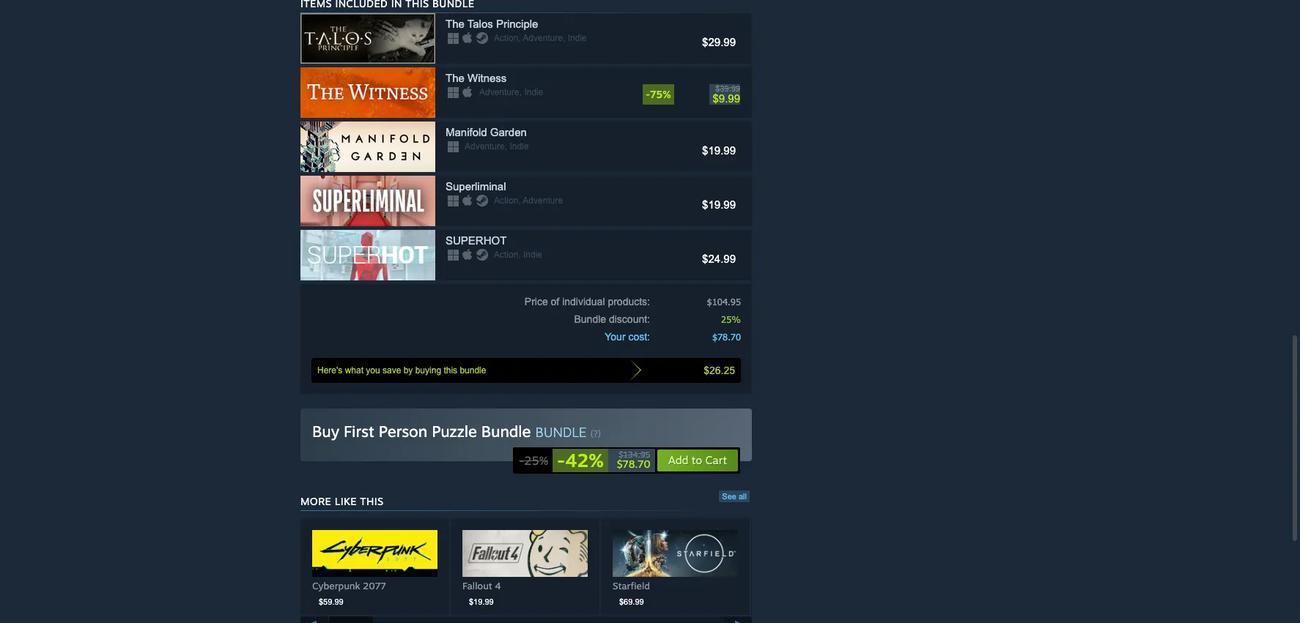 Task type: vqa. For each thing, say whether or not it's contained in the screenshot.
'Principle'
yes



Task type: describe. For each thing, give the bounding box(es) containing it.
discount:
[[609, 314, 650, 326]]

indie inside manifold garden adventure, indie
[[510, 142, 529, 152]]

first
[[344, 422, 375, 441]]

indie inside the talos principle action, adventure, indie
[[568, 33, 587, 43]]

the talos principle action, adventure, indie
[[446, 18, 587, 43]]

starfield
[[613, 581, 650, 593]]

all
[[739, 493, 747, 502]]

your
[[605, 331, 626, 343]]

1 vertical spatial bundle
[[482, 422, 531, 441]]

cyberpunk 2077 $59.99
[[312, 581, 386, 607]]

the witness adventure, indie
[[446, 72, 544, 98]]

42%
[[565, 449, 604, 472]]

add to cart
[[668, 454, 727, 468]]

here's what you save by buying this bundle
[[317, 366, 486, 376]]

cyberpunk
[[312, 581, 360, 593]]

0 vertical spatial this
[[444, 366, 458, 376]]

fallout
[[463, 581, 492, 593]]

0 horizontal spatial $78.70
[[617, 458, 651, 471]]

adventure, for garden
[[465, 142, 507, 152]]

$134.95
[[619, 450, 651, 460]]

$69.99
[[620, 598, 644, 607]]

$19.99 for action,
[[703, 199, 736, 211]]

see all link
[[720, 491, 750, 503]]

adventure, for witness
[[480, 87, 522, 98]]

bundle
[[536, 425, 587, 441]]

here's
[[317, 366, 343, 376]]

$9.99
[[713, 92, 741, 105]]

$39.99 $9.99
[[713, 84, 741, 105]]

adventure, inside the talos principle action, adventure, indie
[[523, 33, 566, 43]]

-42%
[[557, 449, 604, 472]]

2077
[[363, 581, 386, 593]]

the for the talos principle
[[446, 18, 465, 30]]

$39.99
[[716, 84, 741, 93]]

add to cart link
[[657, 449, 739, 473]]

what
[[345, 366, 364, 376]]

like
[[335, 496, 357, 508]]

products:
[[608, 296, 650, 308]]

your cost:
[[605, 331, 650, 343]]

$26.25
[[704, 365, 735, 377]]

superhot
[[446, 235, 507, 247]]

-75%
[[646, 88, 671, 100]]

$19.99 inside fallout 4 $19.99
[[469, 598, 494, 607]]

action, inside the talos principle action, adventure, indie
[[494, 33, 521, 43]]

manifold garden adventure, indie
[[446, 126, 529, 152]]

$134.95 $78.70
[[617, 450, 651, 471]]

cart
[[706, 454, 727, 468]]

buy first person puzzle bundle bundle (?)
[[312, 422, 601, 441]]

-25%
[[519, 454, 548, 469]]

- for 42%
[[557, 449, 565, 472]]

principle
[[496, 18, 539, 30]]

witness
[[468, 72, 507, 84]]



Task type: locate. For each thing, give the bounding box(es) containing it.
see
[[722, 493, 737, 502]]

1 horizontal spatial -
[[557, 449, 565, 472]]

talos
[[468, 18, 493, 30]]

1 horizontal spatial this
[[444, 366, 458, 376]]

the left the witness
[[446, 72, 465, 84]]

$19.99 for garden
[[703, 144, 736, 157]]

1 vertical spatial adventure,
[[480, 87, 522, 98]]

$19.99 down fallout
[[469, 598, 494, 607]]

person
[[379, 422, 428, 441]]

action, down the superliminal
[[494, 196, 521, 206]]

1 vertical spatial this
[[360, 496, 384, 508]]

individual
[[562, 296, 605, 308]]

1 the from the top
[[446, 18, 465, 30]]

adventure,
[[523, 33, 566, 43], [480, 87, 522, 98], [465, 142, 507, 152]]

0 vertical spatial the
[[446, 18, 465, 30]]

0 vertical spatial adventure,
[[523, 33, 566, 43]]

action, down superhot
[[494, 250, 521, 260]]

25%
[[722, 314, 741, 326], [525, 454, 548, 469]]

2 action, from the top
[[494, 196, 521, 206]]

price of individual products:
[[525, 296, 650, 308]]

superhot action, indie
[[446, 235, 543, 260]]

1 vertical spatial $19.99
[[703, 199, 736, 211]]

$78.70 left the add
[[617, 458, 651, 471]]

the for the witness
[[446, 72, 465, 84]]

2 vertical spatial adventure,
[[465, 142, 507, 152]]

2 vertical spatial action,
[[494, 250, 521, 260]]

1 vertical spatial action,
[[494, 196, 521, 206]]

25% down $104.95 on the top of the page
[[722, 314, 741, 326]]

$59.99
[[319, 598, 344, 607]]

1 vertical spatial $78.70
[[617, 458, 651, 471]]

superliminal action, adventure
[[446, 180, 563, 206]]

bundle
[[574, 314, 606, 326], [482, 422, 531, 441]]

garden
[[490, 126, 527, 139]]

this
[[444, 366, 458, 376], [360, 496, 384, 508]]

1 horizontal spatial 25%
[[722, 314, 741, 326]]

action, for superliminal
[[494, 196, 521, 206]]

-
[[646, 88, 651, 100], [557, 449, 565, 472], [519, 454, 525, 469]]

1 horizontal spatial bundle
[[574, 314, 606, 326]]

0 horizontal spatial 25%
[[525, 454, 548, 469]]

adventure, inside manifold garden adventure, indie
[[465, 142, 507, 152]]

this right buying
[[444, 366, 458, 376]]

0 horizontal spatial -
[[519, 454, 525, 469]]

you
[[366, 366, 380, 376]]

4
[[495, 581, 501, 593]]

by
[[404, 366, 413, 376]]

action,
[[494, 33, 521, 43], [494, 196, 521, 206], [494, 250, 521, 260]]

$19.99 down $9.99
[[703, 144, 736, 157]]

price
[[525, 296, 548, 308]]

$19.99
[[703, 144, 736, 157], [703, 199, 736, 211], [469, 598, 494, 607]]

0 vertical spatial 25%
[[722, 314, 741, 326]]

action, inside superliminal action, adventure
[[494, 196, 521, 206]]

0 vertical spatial $78.70
[[713, 331, 741, 343]]

indie inside the witness adventure, indie
[[525, 87, 544, 98]]

bundle down price of individual products:
[[574, 314, 606, 326]]

to
[[692, 454, 703, 468]]

$29.99
[[703, 36, 736, 48]]

2 the from the top
[[446, 72, 465, 84]]

$24.99
[[703, 253, 736, 265]]

0 vertical spatial $19.99
[[703, 144, 736, 157]]

of
[[551, 296, 560, 308]]

0 horizontal spatial bundle
[[482, 422, 531, 441]]

save
[[383, 366, 401, 376]]

adventure, down manifold
[[465, 142, 507, 152]]

bundle
[[460, 366, 486, 376]]

- for 25%
[[519, 454, 525, 469]]

this inside the see all more like this
[[360, 496, 384, 508]]

indie
[[568, 33, 587, 43], [525, 87, 544, 98], [510, 142, 529, 152], [524, 250, 543, 260]]

(?)
[[591, 429, 601, 440]]

action, for superhot
[[494, 250, 521, 260]]

puzzle
[[432, 422, 477, 441]]

$19.99 up $24.99
[[703, 199, 736, 211]]

1 horizontal spatial $78.70
[[713, 331, 741, 343]]

the
[[446, 18, 465, 30], [446, 72, 465, 84]]

superliminal
[[446, 180, 506, 193]]

indie inside superhot action, indie
[[524, 250, 543, 260]]

1 vertical spatial the
[[446, 72, 465, 84]]

$78.70
[[713, 331, 741, 343], [617, 458, 651, 471]]

buy
[[312, 422, 340, 441]]

0 horizontal spatial this
[[360, 496, 384, 508]]

$104.95
[[707, 296, 741, 308]]

add
[[668, 454, 689, 468]]

the inside the witness adventure, indie
[[446, 72, 465, 84]]

the inside the talos principle action, adventure, indie
[[446, 18, 465, 30]]

action, inside superhot action, indie
[[494, 250, 521, 260]]

bundle up -25%
[[482, 422, 531, 441]]

2 horizontal spatial -
[[646, 88, 651, 100]]

more
[[301, 496, 332, 508]]

2 vertical spatial $19.99
[[469, 598, 494, 607]]

this right like
[[360, 496, 384, 508]]

see all more like this
[[301, 493, 747, 508]]

1 action, from the top
[[494, 33, 521, 43]]

0 vertical spatial action,
[[494, 33, 521, 43]]

25% down the bundle
[[525, 454, 548, 469]]

1 vertical spatial 25%
[[525, 454, 548, 469]]

75%
[[651, 88, 671, 100]]

fallout 4 $19.99
[[463, 581, 501, 607]]

- for 75%
[[646, 88, 651, 100]]

manifold
[[446, 126, 487, 139]]

adventure
[[523, 196, 563, 206]]

adventure, inside the witness adventure, indie
[[480, 87, 522, 98]]

0 vertical spatial bundle
[[574, 314, 606, 326]]

the left talos
[[446, 18, 465, 30]]

bundle discount:
[[574, 314, 650, 326]]

$78.70 up the $26.25
[[713, 331, 741, 343]]

3 action, from the top
[[494, 250, 521, 260]]

action, down principle
[[494, 33, 521, 43]]

buying
[[416, 366, 441, 376]]

cost:
[[629, 331, 650, 343]]

adventure, down the witness
[[480, 87, 522, 98]]

starfield $69.99
[[613, 581, 650, 607]]

adventure, down principle
[[523, 33, 566, 43]]



